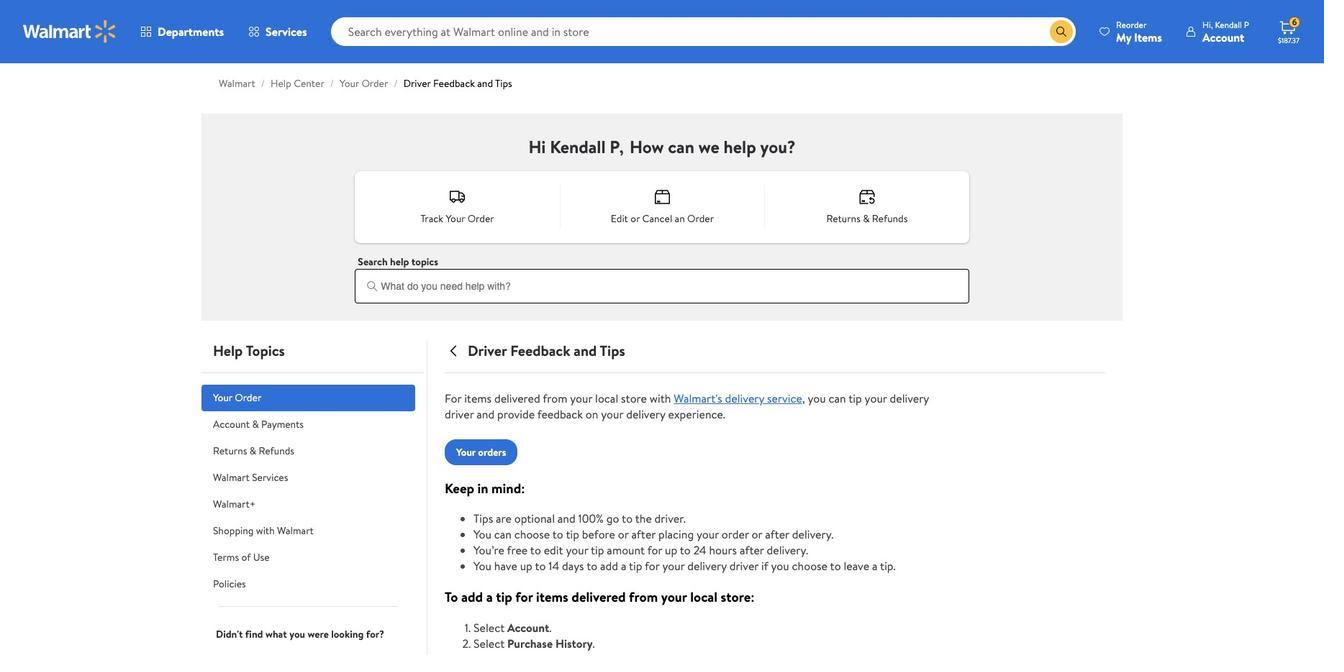 Task type: describe. For each thing, give the bounding box(es) containing it.
an
[[675, 212, 685, 226]]

account inside 'hi, kendall p account'
[[1203, 29, 1245, 45]]

0 vertical spatial local
[[595, 391, 619, 407]]

walmart link
[[219, 76, 255, 91]]

p,
[[610, 135, 624, 159]]

if
[[762, 559, 769, 575]]

your right track
[[446, 212, 465, 226]]

what
[[266, 628, 287, 642]]

1 horizontal spatial or
[[631, 212, 640, 226]]

1 horizontal spatial local
[[690, 588, 718, 607]]

provide
[[497, 407, 535, 423]]

2 horizontal spatial a
[[872, 559, 878, 575]]

0 horizontal spatial help
[[213, 341, 243, 361]]

delivery inside the tips are optional and 100% go to the driver. you can choose to tip before or after placing your order or after delivery. you're free to edit your tip amount for up to 24 hours after delivery. you have up to 14 days to add a tip for your delivery driver if you choose to leave a tip.
[[688, 559, 727, 575]]

walmart+
[[213, 497, 256, 512]]

center
[[294, 76, 325, 91]]

find
[[245, 628, 263, 642]]

driver feedback and tips link
[[404, 76, 512, 91]]

placing
[[659, 527, 694, 543]]

payments
[[261, 418, 304, 432]]

didn't
[[216, 628, 243, 642]]

tip down have
[[496, 588, 512, 607]]

Search help topics search field
[[355, 255, 969, 304]]

were
[[308, 628, 329, 642]]

we
[[699, 135, 720, 159]]

1 horizontal spatial items
[[536, 588, 569, 607]]

tip right edit
[[566, 527, 579, 543]]

1 vertical spatial choose
[[792, 559, 828, 575]]

your orders
[[456, 446, 506, 460]]

order up account & payments
[[235, 391, 262, 405]]

0 vertical spatial feedback
[[433, 76, 475, 91]]

tips are optional and 100% go to the driver. you can choose to tip before or after placing your order or after delivery. you're free to edit your tip amount for up to 24 hours after delivery. you have up to 14 days to add a tip for your delivery driver if you choose to leave a tip.
[[474, 511, 896, 575]]

0 vertical spatial &
[[863, 212, 870, 226]]

order right center
[[362, 76, 388, 91]]

walmart for walmart / help center / your order / driver feedback and tips
[[219, 76, 255, 91]]

service
[[767, 391, 802, 407]]

driver inside the tips are optional and 100% go to the driver. you can choose to tip before or after placing your order or after delivery. you're free to edit your tip amount for up to 24 hours after delivery. you have up to 14 days to add a tip for your delivery driver if you choose to leave a tip.
[[730, 559, 759, 575]]

departments
[[158, 24, 224, 40]]

select account . select purchase history .
[[474, 620, 595, 652]]

cancel
[[643, 212, 672, 226]]

3 / from the left
[[394, 76, 398, 91]]

topics
[[246, 341, 285, 361]]

tip up to add a tip for items delivered from your local store:
[[629, 559, 642, 575]]

experience.
[[668, 407, 726, 423]]

2 horizontal spatial tips
[[600, 341, 625, 361]]

have
[[494, 559, 517, 575]]

edit or cancel an order
[[611, 212, 714, 226]]

departments button
[[128, 14, 236, 49]]

reorder my items
[[1116, 18, 1162, 45]]

for
[[445, 391, 462, 407]]

purchase
[[508, 636, 553, 652]]

you're
[[474, 543, 505, 559]]

store
[[621, 391, 647, 407]]

how
[[630, 135, 664, 159]]

to
[[445, 588, 458, 607]]

shopping
[[213, 524, 254, 538]]

didn't find what you were looking for?
[[216, 628, 384, 642]]

0 vertical spatial can
[[668, 135, 695, 159]]

0 horizontal spatial a
[[486, 588, 493, 607]]

kendall for p
[[1215, 18, 1242, 31]]

your right center
[[340, 76, 359, 91]]

Search search field
[[331, 17, 1076, 46]]

the
[[635, 511, 652, 527]]

walmart / help center / your order / driver feedback and tips
[[219, 76, 512, 91]]

store:
[[721, 588, 755, 607]]

2 horizontal spatial after
[[765, 527, 790, 543]]

1 horizontal spatial refunds
[[872, 212, 908, 226]]

terms
[[213, 551, 239, 565]]

edit
[[544, 543, 563, 559]]

days
[[562, 559, 584, 575]]

track your order
[[421, 212, 494, 226]]

0 horizontal spatial .
[[549, 620, 552, 636]]

14
[[549, 559, 559, 575]]

to add a tip for items delivered from your local store:
[[445, 588, 755, 607]]

1 horizontal spatial from
[[629, 588, 658, 607]]

p
[[1244, 18, 1250, 31]]

0 horizontal spatial after
[[632, 527, 656, 543]]

use
[[253, 551, 270, 565]]

walmart+ link
[[202, 492, 415, 518]]

1 vertical spatial &
[[252, 418, 259, 432]]

1 vertical spatial returns & refunds link
[[202, 438, 415, 465]]

shopping with walmart
[[213, 524, 314, 538]]

before
[[582, 527, 615, 543]]

for down placing
[[645, 559, 660, 575]]

to up the 14
[[553, 527, 564, 543]]

search
[[358, 255, 388, 269]]

back image
[[445, 343, 462, 360]]

looking
[[331, 628, 364, 642]]

help inside search field
[[390, 255, 409, 269]]

6
[[1293, 16, 1297, 28]]

edit or cancel an order link
[[560, 174, 765, 240]]

policies
[[213, 577, 246, 592]]

1 vertical spatial your order link
[[202, 385, 415, 412]]

mind:
[[492, 479, 525, 498]]

tip.
[[880, 559, 896, 575]]

0 vertical spatial tips
[[495, 76, 512, 91]]

track
[[421, 212, 443, 226]]

2 vertical spatial walmart
[[277, 524, 314, 538]]

tips inside the tips are optional and 100% go to the driver. you can choose to tip before or after placing your order or after delivery. you're free to edit your tip amount for up to 24 hours after delivery. you have up to 14 days to add a tip for your delivery driver if you choose to leave a tip.
[[474, 511, 493, 527]]

driver inside , you can tip your delivery driver and provide feedback on your delivery experience.
[[445, 407, 474, 423]]

walmart image
[[23, 20, 117, 43]]

shopping with walmart link
[[202, 518, 415, 545]]

feedback
[[537, 407, 583, 423]]

walmart's delivery service link
[[674, 391, 802, 407]]

driver feedback and tips
[[468, 341, 625, 361]]

What do you need help with? search field
[[355, 269, 969, 304]]

reorder
[[1116, 18, 1147, 31]]

and inside , you can tip your delivery driver and provide feedback on your delivery experience.
[[477, 407, 495, 423]]

search help topics
[[358, 255, 438, 269]]

for right amount
[[648, 543, 662, 559]]

2 horizontal spatial or
[[752, 527, 763, 543]]

can inside , you can tip your delivery driver and provide feedback on your delivery experience.
[[829, 391, 846, 407]]

hi, kendall p account
[[1203, 18, 1250, 45]]

help center link
[[271, 76, 325, 91]]

1 you from the top
[[474, 527, 492, 543]]

0 vertical spatial returns & refunds
[[827, 212, 908, 226]]

walmart services
[[213, 471, 288, 485]]

0 horizontal spatial add
[[461, 588, 483, 607]]

hi,
[[1203, 18, 1213, 31]]

$187.37
[[1278, 35, 1300, 45]]

for items delivered from your local store with walmart's delivery service
[[445, 391, 802, 407]]

you?
[[761, 135, 796, 159]]

, you can tip your delivery driver and provide feedback on your delivery experience.
[[445, 391, 929, 423]]



Task type: vqa. For each thing, say whether or not it's contained in the screenshot.
Fruit, within the $14.96 8.8 ¢/ea Centrum Multigummies Men's Gummy Vitamins, Multivitamin Supplement, Assorted Fruit, 170 Count
no



Task type: locate. For each thing, give the bounding box(es) containing it.
from down amount
[[629, 588, 658, 607]]

your orders link
[[445, 440, 518, 466]]

order
[[362, 76, 388, 91], [468, 212, 494, 226], [688, 212, 714, 226], [235, 391, 262, 405]]

to left edit
[[530, 543, 541, 559]]

0 horizontal spatial driver
[[404, 76, 431, 91]]

delivery.
[[792, 527, 834, 543], [767, 543, 808, 559]]

1 vertical spatial tips
[[600, 341, 625, 361]]

orders
[[478, 446, 506, 460]]

you inside , you can tip your delivery driver and provide feedback on your delivery experience.
[[808, 391, 826, 407]]

1 horizontal spatial account
[[508, 620, 549, 636]]

in
[[478, 479, 488, 498]]

walmart left help center link
[[219, 76, 255, 91]]

returns & refunds
[[827, 212, 908, 226], [213, 444, 294, 459]]

&
[[863, 212, 870, 226], [252, 418, 259, 432], [250, 444, 256, 459]]

terms of use
[[213, 551, 270, 565]]

0 vertical spatial from
[[543, 391, 567, 407]]

1 horizontal spatial a
[[621, 559, 627, 575]]

0 horizontal spatial returns
[[213, 444, 247, 459]]

1 horizontal spatial add
[[600, 559, 618, 575]]

you left are at the left of page
[[474, 527, 492, 543]]

0 vertical spatial help
[[271, 76, 291, 91]]

order right an
[[688, 212, 714, 226]]

driver.
[[655, 511, 686, 527]]

help left center
[[271, 76, 291, 91]]

1 horizontal spatial help
[[724, 135, 756, 159]]

1 horizontal spatial with
[[650, 391, 671, 407]]

1 select from the top
[[474, 620, 505, 636]]

for down have
[[516, 588, 533, 607]]

help
[[271, 76, 291, 91], [213, 341, 243, 361]]

0 vertical spatial you
[[808, 391, 826, 407]]

0 horizontal spatial /
[[261, 76, 265, 91]]

walmart up walmart+
[[213, 471, 250, 485]]

1 horizontal spatial after
[[740, 543, 764, 559]]

0 vertical spatial items
[[464, 391, 492, 407]]

0 horizontal spatial kendall
[[550, 135, 606, 159]]

/ right center
[[330, 76, 334, 91]]

local left store: on the bottom right of the page
[[690, 588, 718, 607]]

items
[[1135, 29, 1162, 45]]

after right hours
[[740, 543, 764, 559]]

1 vertical spatial services
[[252, 471, 288, 485]]

account inside select account . select purchase history .
[[508, 620, 549, 636]]

help left topics
[[213, 341, 243, 361]]

0 horizontal spatial from
[[543, 391, 567, 407]]

driver
[[404, 76, 431, 91], [468, 341, 507, 361]]

/ right walmart link
[[261, 76, 265, 91]]

/ left the driver feedback and tips link
[[394, 76, 398, 91]]

1 vertical spatial can
[[829, 391, 846, 407]]

services up walmart+
[[252, 471, 288, 485]]

0 vertical spatial your order link
[[340, 76, 388, 91]]

local left store at the bottom of page
[[595, 391, 619, 407]]

you right ,
[[808, 391, 826, 407]]

order
[[722, 527, 749, 543]]

free
[[507, 543, 528, 559]]

services button
[[236, 14, 319, 49]]

1 / from the left
[[261, 76, 265, 91]]

2 vertical spatial tips
[[474, 511, 493, 527]]

6 $187.37
[[1278, 16, 1300, 45]]

amount
[[607, 543, 645, 559]]

1 horizontal spatial up
[[665, 543, 678, 559]]

services inside dropdown button
[[266, 24, 307, 40]]

search icon image
[[1056, 26, 1068, 37]]

0 horizontal spatial local
[[595, 391, 619, 407]]

0 horizontal spatial help
[[390, 255, 409, 269]]

delivered down driver feedback and tips
[[494, 391, 540, 407]]

1 horizontal spatial /
[[330, 76, 334, 91]]

1 horizontal spatial returns & refunds link
[[765, 174, 969, 240]]

/
[[261, 76, 265, 91], [330, 76, 334, 91], [394, 76, 398, 91]]

. left the history
[[549, 620, 552, 636]]

can up have
[[494, 527, 512, 543]]

1 vertical spatial driver
[[468, 341, 507, 361]]

1 horizontal spatial delivered
[[572, 588, 626, 607]]

0 horizontal spatial tips
[[474, 511, 493, 527]]

1 horizontal spatial you
[[771, 559, 789, 575]]

2 horizontal spatial /
[[394, 76, 398, 91]]

up
[[665, 543, 678, 559], [520, 559, 533, 575]]

choose right are at the left of page
[[515, 527, 550, 543]]

up right have
[[520, 559, 533, 575]]

walmart for walmart services
[[213, 471, 250, 485]]

1 vertical spatial with
[[256, 524, 275, 538]]

can right ,
[[829, 391, 846, 407]]

0 vertical spatial help
[[724, 135, 756, 159]]

items
[[464, 391, 492, 407], [536, 588, 569, 607]]

you
[[808, 391, 826, 407], [771, 559, 789, 575], [289, 628, 305, 642]]

1 vertical spatial items
[[536, 588, 569, 607]]

0 horizontal spatial items
[[464, 391, 492, 407]]

you right 'if'
[[771, 559, 789, 575]]

0 horizontal spatial or
[[618, 527, 629, 543]]

with
[[650, 391, 671, 407], [256, 524, 275, 538]]

0 vertical spatial add
[[600, 559, 618, 575]]

1 vertical spatial feedback
[[510, 341, 570, 361]]

or right order
[[752, 527, 763, 543]]

0 horizontal spatial refunds
[[259, 444, 294, 459]]

kendall for p,
[[550, 135, 606, 159]]

with right store at the bottom of page
[[650, 391, 671, 407]]

to right go
[[622, 511, 633, 527]]

on
[[586, 407, 599, 423]]

1 horizontal spatial help
[[271, 76, 291, 91]]

0 horizontal spatial returns & refunds
[[213, 444, 294, 459]]

1 horizontal spatial tips
[[495, 76, 512, 91]]

help left topics
[[390, 255, 409, 269]]

can inside the tips are optional and 100% go to the driver. you can choose to tip before or after placing your order or after delivery. you're free to edit your tip amount for up to 24 hours after delivery. you have up to 14 days to add a tip for your delivery driver if you choose to leave a tip.
[[494, 527, 512, 543]]

to left 24
[[680, 543, 691, 559]]

history
[[556, 636, 593, 652]]

1 horizontal spatial returns
[[827, 212, 861, 226]]

1 vertical spatial help
[[213, 341, 243, 361]]

kendall left p,
[[550, 135, 606, 159]]

a left tip.
[[872, 559, 878, 575]]

account left $187.37
[[1203, 29, 1245, 45]]

1 vertical spatial local
[[690, 588, 718, 607]]

local
[[595, 391, 619, 407], [690, 588, 718, 607]]

1 vertical spatial account
[[213, 418, 250, 432]]

2 vertical spatial can
[[494, 527, 512, 543]]

you left were
[[289, 628, 305, 642]]

track your order link
[[355, 174, 560, 240]]

help topics
[[213, 341, 285, 361]]

account & payments
[[213, 418, 304, 432]]

2 vertical spatial account
[[508, 620, 549, 636]]

add up to add a tip for items delivered from your local store:
[[600, 559, 618, 575]]

kendall inside 'hi, kendall p account'
[[1215, 18, 1242, 31]]

help right we
[[724, 135, 756, 159]]

help
[[724, 135, 756, 159], [390, 255, 409, 269]]

.
[[549, 620, 552, 636], [593, 636, 595, 652]]

tip inside , you can tip your delivery driver and provide feedback on your delivery experience.
[[849, 391, 862, 407]]

1 vertical spatial refunds
[[259, 444, 294, 459]]

your order
[[213, 391, 262, 405]]

you left have
[[474, 559, 492, 575]]

0 vertical spatial returns
[[827, 212, 861, 226]]

2 horizontal spatial account
[[1203, 29, 1245, 45]]

or
[[631, 212, 640, 226], [618, 527, 629, 543], [752, 527, 763, 543]]

delivered
[[494, 391, 540, 407], [572, 588, 626, 607]]

driver
[[445, 407, 474, 423], [730, 559, 759, 575]]

walmart down walmart+ link
[[277, 524, 314, 538]]

1 vertical spatial delivered
[[572, 588, 626, 607]]

,
[[802, 391, 805, 407]]

hi kendall p, how can we help you?
[[529, 135, 796, 159]]

services up help center link
[[266, 24, 307, 40]]

you inside the tips are optional and 100% go to the driver. you can choose to tip before or after placing your order or after delivery. you're free to edit your tip amount for up to 24 hours after delivery. you have up to 14 days to add a tip for your delivery driver if you choose to leave a tip.
[[771, 559, 789, 575]]

0 vertical spatial driver
[[404, 76, 431, 91]]

driver left 'if'
[[730, 559, 759, 575]]

1 vertical spatial from
[[629, 588, 658, 607]]

1 horizontal spatial choose
[[792, 559, 828, 575]]

items right for
[[464, 391, 492, 407]]

2 horizontal spatial you
[[808, 391, 826, 407]]

your order link right center
[[340, 76, 388, 91]]

driver up your orders
[[445, 407, 474, 423]]

are
[[496, 511, 512, 527]]

hi
[[529, 135, 546, 159]]

0 vertical spatial refunds
[[872, 212, 908, 226]]

and inside the tips are optional and 100% go to the driver. you can choose to tip before or after placing your order or after delivery. you're free to edit your tip amount for up to 24 hours after delivery. you have up to 14 days to add a tip for your delivery driver if you choose to leave a tip.
[[558, 511, 576, 527]]

hours
[[709, 543, 737, 559]]

after
[[632, 527, 656, 543], [765, 527, 790, 543], [740, 543, 764, 559]]

topics
[[412, 255, 438, 269]]

kendall left the p
[[1215, 18, 1242, 31]]

optional
[[514, 511, 555, 527]]

a up to add a tip for items delivered from your local store:
[[621, 559, 627, 575]]

1 vertical spatial kendall
[[550, 135, 606, 159]]

100%
[[578, 511, 604, 527]]

2 horizontal spatial can
[[829, 391, 846, 407]]

2 select from the top
[[474, 636, 505, 652]]

or right before
[[618, 527, 629, 543]]

returns
[[827, 212, 861, 226], [213, 444, 247, 459]]

24
[[694, 543, 707, 559]]

0 horizontal spatial account
[[213, 418, 250, 432]]

your left orders
[[456, 446, 476, 460]]

account left the history
[[508, 620, 549, 636]]

to left the leave
[[830, 559, 841, 575]]

keep
[[445, 479, 474, 498]]

to left the 14
[[535, 559, 546, 575]]

feedback
[[433, 76, 475, 91], [510, 341, 570, 361]]

edit
[[611, 212, 628, 226]]

can
[[668, 135, 695, 159], [829, 391, 846, 407], [494, 527, 512, 543]]

delivered down days
[[572, 588, 626, 607]]

up left 24
[[665, 543, 678, 559]]

1 horizontal spatial kendall
[[1215, 18, 1242, 31]]

0 vertical spatial kendall
[[1215, 18, 1242, 31]]

your order link
[[340, 76, 388, 91], [202, 385, 415, 412]]

add inside the tips are optional and 100% go to the driver. you can choose to tip before or after placing your order or after delivery. you're free to edit your tip amount for up to 24 hours after delivery. you have up to 14 days to add a tip for your delivery driver if you choose to leave a tip.
[[600, 559, 618, 575]]

Walmart Site-Wide search field
[[331, 17, 1076, 46]]

terms of use link
[[202, 545, 415, 572]]

0 vertical spatial account
[[1203, 29, 1245, 45]]

policies link
[[202, 572, 415, 598]]

0 horizontal spatial returns & refunds link
[[202, 438, 415, 465]]

for
[[648, 543, 662, 559], [645, 559, 660, 575], [516, 588, 533, 607]]

0 vertical spatial driver
[[445, 407, 474, 423]]

0 horizontal spatial choose
[[515, 527, 550, 543]]

0 vertical spatial delivered
[[494, 391, 540, 407]]

walmart
[[219, 76, 255, 91], [213, 471, 250, 485], [277, 524, 314, 538]]

leave
[[844, 559, 870, 575]]

account down your order
[[213, 418, 250, 432]]

0 vertical spatial choose
[[515, 527, 550, 543]]

after left placing
[[632, 527, 656, 543]]

tip right ,
[[849, 391, 862, 407]]

1 vertical spatial returns
[[213, 444, 247, 459]]

order right track
[[468, 212, 494, 226]]

tip left amount
[[591, 543, 604, 559]]

0 horizontal spatial up
[[520, 559, 533, 575]]

items down the 14
[[536, 588, 569, 607]]

0 horizontal spatial with
[[256, 524, 275, 538]]

add right to
[[461, 588, 483, 607]]

with up use
[[256, 524, 275, 538]]

0 horizontal spatial can
[[494, 527, 512, 543]]

0 horizontal spatial delivered
[[494, 391, 540, 407]]

1 vertical spatial returns & refunds
[[213, 444, 294, 459]]

choose right 'if'
[[792, 559, 828, 575]]

account & payments link
[[202, 412, 415, 438]]

a right to
[[486, 588, 493, 607]]

walmart's
[[674, 391, 723, 407]]

my
[[1116, 29, 1132, 45]]

0 vertical spatial services
[[266, 24, 307, 40]]

1 horizontal spatial can
[[668, 135, 695, 159]]

your order link up payments
[[202, 385, 415, 412]]

to right days
[[587, 559, 598, 575]]

and
[[477, 76, 493, 91], [574, 341, 597, 361], [477, 407, 495, 423], [558, 511, 576, 527]]

. down to add a tip for items delivered from your local store:
[[593, 636, 595, 652]]

0 vertical spatial returns & refunds link
[[765, 174, 969, 240]]

from left on
[[543, 391, 567, 407]]

1 horizontal spatial returns & refunds
[[827, 212, 908, 226]]

2 / from the left
[[330, 76, 334, 91]]

your up account & payments
[[213, 391, 232, 405]]

keep in mind:
[[445, 479, 525, 498]]

or right edit
[[631, 212, 640, 226]]

0 horizontal spatial driver
[[445, 407, 474, 423]]

2 you from the top
[[474, 559, 492, 575]]

1 vertical spatial walmart
[[213, 471, 250, 485]]

2 vertical spatial &
[[250, 444, 256, 459]]

your inside 'link'
[[456, 446, 476, 460]]

1 horizontal spatial .
[[593, 636, 595, 652]]

after up 'if'
[[765, 527, 790, 543]]

can left we
[[668, 135, 695, 159]]

delivery
[[725, 391, 765, 407], [890, 391, 929, 407], [626, 407, 666, 423], [688, 559, 727, 575]]

go
[[607, 511, 619, 527]]

2 vertical spatial you
[[289, 628, 305, 642]]

for?
[[366, 628, 384, 642]]

0 horizontal spatial you
[[289, 628, 305, 642]]



